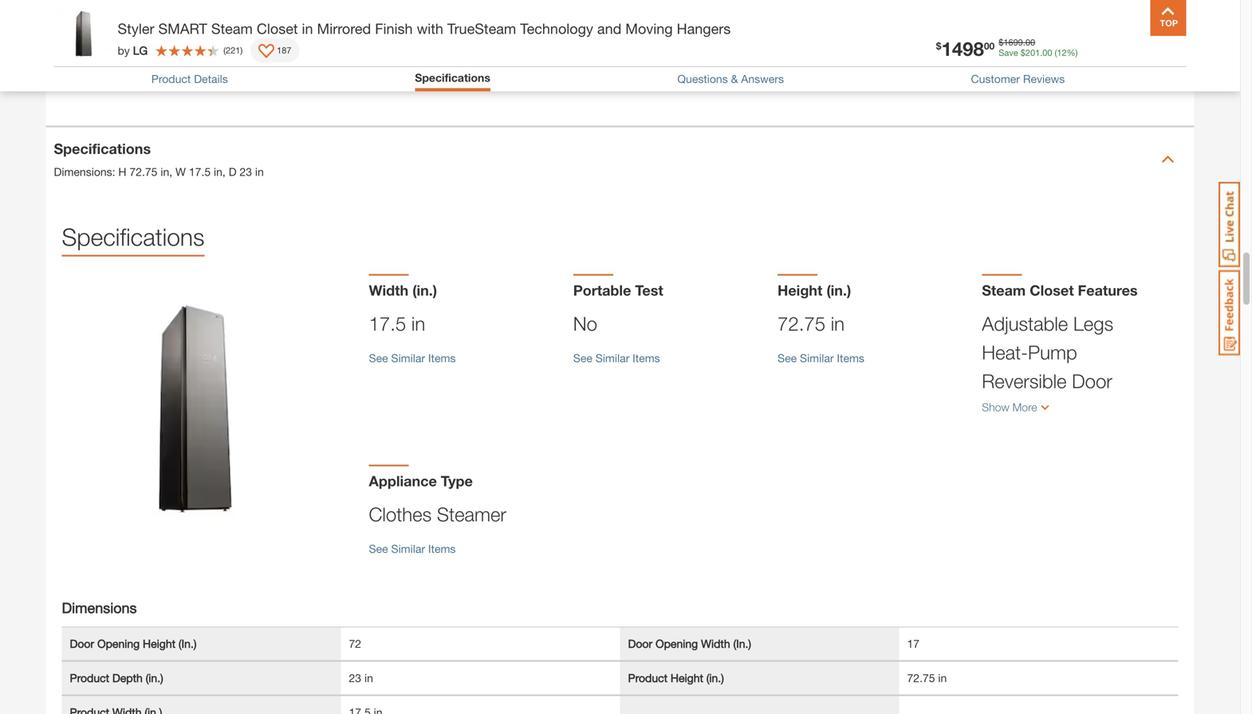 Task type: vqa. For each thing, say whether or not it's contained in the screenshot.
fifth Add to Cart button from the right "Add To Cart"
no



Task type: describe. For each thing, give the bounding box(es) containing it.
and
[[597, 20, 622, 37]]

mirrored
[[317, 20, 371, 37]]

door for door opening height (in.)
[[70, 637, 94, 650]]

electronic
[[271, 33, 320, 46]]

feedback link image
[[1219, 270, 1241, 356]]

dimensions
[[62, 599, 137, 616]]

)
[[240, 45, 243, 55]]

0 horizontal spatial .
[[1023, 37, 1026, 47]]

1 horizontal spatial 72.75
[[778, 312, 826, 335]]

clothes
[[369, 503, 432, 525]]

california residents
[[98, 61, 194, 74]]

23 in
[[349, 671, 373, 685]]

product depth (in.)
[[70, 671, 163, 685]]

click here for more information on electronic recycling programs
[[98, 33, 424, 46]]

product details
[[151, 72, 228, 85]]

201
[[1026, 47, 1040, 58]]

questions & answers
[[678, 72, 784, 85]]

moving
[[626, 20, 673, 37]]

door opening height (in.)
[[70, 637, 197, 650]]

0 horizontal spatial height
[[143, 637, 176, 650]]

california
[[98, 61, 145, 74]]

hangers
[[677, 20, 731, 37]]

items for 72.75 in
[[837, 351, 865, 365]]

on
[[255, 33, 268, 46]]

0 horizontal spatial 72.75 in
[[778, 312, 845, 335]]

programs
[[375, 33, 424, 46]]

see for 72.75 in
[[778, 351, 797, 365]]

product image
[[78, 292, 313, 527]]

see for no
[[573, 351, 593, 365]]

1 , from the left
[[169, 165, 172, 178]]

door for door opening width (in.)
[[628, 637, 653, 650]]

0 horizontal spatial 00
[[984, 40, 995, 51]]

caret image
[[1162, 153, 1175, 166]]

see for 17.5 in
[[369, 351, 388, 365]]

product for product height (in.)
[[628, 671, 668, 685]]

information
[[196, 33, 252, 46]]

answers
[[741, 72, 784, 85]]

product height (in.)
[[628, 671, 724, 685]]

with
[[417, 20, 443, 37]]

0 vertical spatial width
[[369, 282, 409, 299]]

recycling
[[323, 33, 372, 46]]

( 221 )
[[223, 45, 243, 55]]

width (in.)
[[369, 282, 437, 299]]

here
[[126, 33, 147, 46]]

opening for width
[[656, 637, 698, 650]]

187 button
[[251, 38, 300, 62]]

similar for 17.5 in
[[391, 351, 425, 365]]

1 vertical spatial steam
[[982, 282, 1026, 299]]

product for product details
[[151, 72, 191, 85]]

221
[[226, 45, 240, 55]]

0 horizontal spatial (
[[223, 45, 226, 55]]

dimensions:
[[54, 165, 115, 178]]

door opening width (in.)
[[628, 637, 752, 650]]

items for no
[[633, 351, 660, 365]]

features
[[1078, 282, 1138, 299]]

show
[[982, 401, 1010, 414]]

2 vertical spatial height
[[671, 671, 704, 685]]

17
[[907, 637, 920, 650]]

legs
[[1074, 312, 1114, 335]]

similar for clothes steamer
[[391, 542, 425, 555]]

0 horizontal spatial steam
[[211, 20, 253, 37]]

w
[[176, 165, 186, 178]]

17.5 inside specifications dimensions: h 72.75 in , w 17.5 in , d 23 in
[[189, 165, 211, 178]]

clothes steamer
[[369, 503, 507, 525]]

by
[[118, 44, 130, 57]]

0 vertical spatial closet
[[257, 20, 298, 37]]

h
[[118, 165, 126, 178]]

save
[[999, 47, 1018, 58]]

steamer
[[437, 503, 507, 525]]

reviews
[[1023, 72, 1065, 85]]

1 vertical spatial 23
[[349, 671, 361, 685]]

live chat image
[[1219, 182, 1241, 267]]

portable test
[[573, 282, 664, 299]]

steam closet features
[[982, 282, 1138, 299]]

click here for more information on electronic recycling programs link
[[98, 33, 424, 46]]

product for product depth (in.)
[[70, 671, 109, 685]]

show more
[[982, 401, 1038, 414]]

customer
[[971, 72, 1020, 85]]

1 horizontal spatial width
[[701, 637, 730, 650]]

specifications inside specifications dimensions: h 72.75 in , w 17.5 in , d 23 in
[[54, 140, 151, 157]]

23 inside specifications dimensions: h 72.75 in , w 17.5 in , d 23 in
[[240, 165, 252, 178]]

finish
[[375, 20, 413, 37]]

appliance type
[[369, 472, 473, 489]]



Task type: locate. For each thing, give the bounding box(es) containing it.
1 vertical spatial width
[[701, 637, 730, 650]]

1 horizontal spatial opening
[[656, 637, 698, 650]]

product details button
[[151, 72, 228, 85], [151, 72, 228, 85]]

&
[[731, 72, 738, 85]]

17.5 right "w"
[[189, 165, 211, 178]]

( inside $ 1498 00 $ 1699 . 00 save $ 201 . 00 ( 12 %)
[[1055, 47, 1057, 58]]

00 left the save
[[984, 40, 995, 51]]

72.75 in down 17
[[907, 671, 947, 685]]

1 horizontal spatial 17.5
[[369, 312, 406, 335]]

portable
[[573, 282, 631, 299]]

0 vertical spatial 72.75
[[130, 165, 158, 178]]

0 vertical spatial steam
[[211, 20, 253, 37]]

0 horizontal spatial door
[[70, 637, 94, 650]]

see down height (in.)
[[778, 351, 797, 365]]

opening for height
[[97, 637, 140, 650]]

72.75 down height (in.)
[[778, 312, 826, 335]]

2 (in.) from the left
[[734, 637, 752, 650]]

product
[[151, 72, 191, 85], [70, 671, 109, 685], [628, 671, 668, 685]]

0 vertical spatial 23
[[240, 165, 252, 178]]

1 opening from the left
[[97, 637, 140, 650]]

1 vertical spatial 72.75 in
[[907, 671, 947, 685]]

1 vertical spatial closet
[[1030, 282, 1074, 299]]

0 horizontal spatial 72.75
[[130, 165, 158, 178]]

00 right 1699
[[1026, 37, 1036, 47]]

show more button
[[982, 395, 1171, 425]]

23 right d
[[240, 165, 252, 178]]

. right the save
[[1023, 37, 1026, 47]]

closet up adjustable
[[1030, 282, 1074, 299]]

specifications dimensions: h 72.75 in , w 17.5 in , d 23 in
[[54, 140, 264, 178]]

1 horizontal spatial 23
[[349, 671, 361, 685]]

(in.)
[[413, 282, 437, 299], [827, 282, 851, 299], [146, 671, 163, 685], [707, 671, 724, 685]]

72
[[349, 637, 361, 650]]

door
[[1072, 370, 1113, 392], [70, 637, 94, 650], [628, 637, 653, 650]]

product image image
[[58, 8, 110, 60]]

door up 'product height (in.)'
[[628, 637, 653, 650]]

0 horizontal spatial closet
[[257, 20, 298, 37]]

$
[[999, 37, 1004, 47], [936, 40, 942, 51], [1021, 47, 1026, 58]]

styler smart steam closet in mirrored finish with truesteam technology and moving hangers
[[118, 20, 731, 37]]

steam up adjustable
[[982, 282, 1026, 299]]

smart
[[158, 20, 207, 37]]

1 horizontal spatial $
[[999, 37, 1004, 47]]

see down clothes
[[369, 542, 388, 555]]

1 (in.) from the left
[[179, 637, 197, 650]]

appliance
[[369, 472, 437, 489]]

items for 17.5 in
[[428, 351, 456, 365]]

styler
[[118, 20, 154, 37]]

opening
[[97, 637, 140, 650], [656, 637, 698, 650]]

23 down 72
[[349, 671, 361, 685]]

, left "w"
[[169, 165, 172, 178]]

00 left 12
[[1043, 47, 1053, 58]]

0 horizontal spatial 23
[[240, 165, 252, 178]]

product down door opening width (in.)
[[628, 671, 668, 685]]

no
[[573, 312, 598, 335]]

test
[[635, 282, 664, 299]]

door inside adjustable legs heat-pump reversible door
[[1072, 370, 1113, 392]]

2 horizontal spatial 72.75
[[907, 671, 935, 685]]

0 horizontal spatial opening
[[97, 637, 140, 650]]

2 vertical spatial specifications
[[62, 223, 205, 251]]

(
[[223, 45, 226, 55], [1055, 47, 1057, 58]]

0 horizontal spatial 17.5
[[189, 165, 211, 178]]

see similar items down 17.5 in
[[369, 351, 456, 365]]

specifications up dimensions:
[[54, 140, 151, 157]]

see down no
[[573, 351, 593, 365]]

1 horizontal spatial steam
[[982, 282, 1026, 299]]

customer reviews button
[[971, 72, 1065, 85], [971, 72, 1065, 85]]

1 horizontal spatial door
[[628, 637, 653, 650]]

see for clothes steamer
[[369, 542, 388, 555]]

similar down 17.5 in
[[391, 351, 425, 365]]

d
[[229, 165, 237, 178]]

$ left the '201'
[[999, 37, 1004, 47]]

closet up 187 dropdown button
[[257, 20, 298, 37]]

details
[[194, 72, 228, 85]]

2 vertical spatial 72.75
[[907, 671, 935, 685]]

depth
[[112, 671, 143, 685]]

1498
[[942, 37, 984, 60]]

door up show more 'button'
[[1072, 370, 1113, 392]]

see similar items for 72.75 in
[[778, 351, 865, 365]]

items
[[428, 351, 456, 365], [633, 351, 660, 365], [837, 351, 865, 365], [428, 542, 456, 555]]

items down height (in.)
[[837, 351, 865, 365]]

1 horizontal spatial .
[[1040, 47, 1043, 58]]

see similar items down no
[[573, 351, 660, 365]]

top button
[[1151, 0, 1187, 36]]

in
[[302, 20, 313, 37], [161, 165, 169, 178], [214, 165, 223, 178], [255, 165, 264, 178], [412, 312, 425, 335], [831, 312, 845, 335], [365, 671, 373, 685], [939, 671, 947, 685]]

height
[[778, 282, 823, 299], [143, 637, 176, 650], [671, 671, 704, 685]]

$ left the save
[[936, 40, 942, 51]]

1 horizontal spatial closet
[[1030, 282, 1074, 299]]

,
[[169, 165, 172, 178], [223, 165, 226, 178]]

click
[[98, 33, 123, 46]]

truesteam
[[447, 20, 516, 37]]

product left the depth
[[70, 671, 109, 685]]

more
[[167, 33, 192, 46]]

0 vertical spatial height
[[778, 282, 823, 299]]

door down dimensions
[[70, 637, 94, 650]]

2 horizontal spatial door
[[1072, 370, 1113, 392]]

0 vertical spatial 72.75 in
[[778, 312, 845, 335]]

see similar items for no
[[573, 351, 660, 365]]

specifications down h
[[62, 223, 205, 251]]

similar for no
[[596, 351, 630, 365]]

0 horizontal spatial product
[[70, 671, 109, 685]]

technology
[[520, 20, 593, 37]]

steam up 221
[[211, 20, 253, 37]]

(in.)
[[179, 637, 197, 650], [734, 637, 752, 650]]

similar down clothes
[[391, 542, 425, 555]]

specifications
[[415, 71, 491, 84], [54, 140, 151, 157], [62, 223, 205, 251]]

72.75 down 17
[[907, 671, 935, 685]]

2 horizontal spatial 00
[[1043, 47, 1053, 58]]

by lg
[[118, 44, 148, 57]]

items down test
[[633, 351, 660, 365]]

height (in.)
[[778, 282, 851, 299]]

. left 12
[[1040, 47, 1043, 58]]

17.5 in
[[369, 312, 425, 335]]

2 horizontal spatial height
[[778, 282, 823, 299]]

see similar items for 17.5 in
[[369, 351, 456, 365]]

more
[[1013, 401, 1038, 414]]

heat-
[[982, 341, 1028, 363]]

1 vertical spatial height
[[143, 637, 176, 650]]

lg
[[133, 44, 148, 57]]

(in.) for door opening width (in.)
[[734, 637, 752, 650]]

reversible
[[982, 370, 1067, 392]]

opening up product depth (in.)
[[97, 637, 140, 650]]

width up 'product height (in.)'
[[701, 637, 730, 650]]

steam
[[211, 20, 253, 37], [982, 282, 1026, 299]]

1 vertical spatial 17.5
[[369, 312, 406, 335]]

similar down no
[[596, 351, 630, 365]]

width up 17.5 in
[[369, 282, 409, 299]]

2 horizontal spatial $
[[1021, 47, 1026, 58]]

187
[[277, 45, 292, 55]]

product left details
[[151, 72, 191, 85]]

2 , from the left
[[223, 165, 226, 178]]

items for clothes steamer
[[428, 542, 456, 555]]

0 vertical spatial 17.5
[[189, 165, 211, 178]]

1 horizontal spatial product
[[151, 72, 191, 85]]

2 opening from the left
[[656, 637, 698, 650]]

similar down height (in.)
[[800, 351, 834, 365]]

00
[[1026, 37, 1036, 47], [984, 40, 995, 51], [1043, 47, 1053, 58]]

closet
[[257, 20, 298, 37], [1030, 282, 1074, 299]]

( left %)
[[1055, 47, 1057, 58]]

17.5 down width (in.)
[[369, 312, 406, 335]]

72.75 in down height (in.)
[[778, 312, 845, 335]]

items down clothes steamer
[[428, 542, 456, 555]]

.
[[1023, 37, 1026, 47], [1040, 47, 1043, 58]]

specifications button
[[415, 71, 491, 87], [415, 71, 491, 84]]

, left d
[[223, 165, 226, 178]]

1 horizontal spatial (
[[1055, 47, 1057, 58]]

specifications down with
[[415, 71, 491, 84]]

72.75
[[130, 165, 158, 178], [778, 312, 826, 335], [907, 671, 935, 685]]

%)
[[1067, 47, 1078, 58]]

customer reviews
[[971, 72, 1065, 85]]

2 horizontal spatial product
[[628, 671, 668, 685]]

pump
[[1028, 341, 1078, 363]]

( left )
[[223, 45, 226, 55]]

1 horizontal spatial height
[[671, 671, 704, 685]]

12
[[1057, 47, 1067, 58]]

1 horizontal spatial 72.75 in
[[907, 671, 947, 685]]

72.75 inside specifications dimensions: h 72.75 in , w 17.5 in , d 23 in
[[130, 165, 158, 178]]

see similar items down height (in.)
[[778, 351, 865, 365]]

1 vertical spatial specifications
[[54, 140, 151, 157]]

0 vertical spatial specifications
[[415, 71, 491, 84]]

1699
[[1004, 37, 1023, 47]]

see
[[369, 351, 388, 365], [573, 351, 593, 365], [778, 351, 797, 365], [369, 542, 388, 555]]

for
[[150, 33, 164, 46]]

adjustable legs heat-pump reversible door
[[982, 312, 1114, 392]]

0 horizontal spatial width
[[369, 282, 409, 299]]

questions
[[678, 72, 728, 85]]

opening up 'product height (in.)'
[[656, 637, 698, 650]]

see similar items down clothes
[[369, 542, 456, 555]]

72.75 right h
[[130, 165, 158, 178]]

see down 17.5 in
[[369, 351, 388, 365]]

residents
[[148, 61, 194, 74]]

1 vertical spatial 72.75
[[778, 312, 826, 335]]

1 horizontal spatial 00
[[1026, 37, 1036, 47]]

$ right the save
[[1021, 47, 1026, 58]]

72.75 in
[[778, 312, 845, 335], [907, 671, 947, 685]]

items down width (in.)
[[428, 351, 456, 365]]

0 horizontal spatial ,
[[169, 165, 172, 178]]

similar for 72.75 in
[[800, 351, 834, 365]]

type
[[441, 472, 473, 489]]

similar
[[391, 351, 425, 365], [596, 351, 630, 365], [800, 351, 834, 365], [391, 542, 425, 555]]

questions & answers button
[[678, 72, 784, 85], [678, 72, 784, 85]]

adjustable
[[982, 312, 1068, 335]]

$ 1498 00 $ 1699 . 00 save $ 201 . 00 ( 12 %)
[[936, 37, 1078, 60]]

(in.) for door opening height (in.)
[[179, 637, 197, 650]]

1 horizontal spatial ,
[[223, 165, 226, 178]]

display image
[[259, 44, 275, 60]]

see similar items for clothes steamer
[[369, 542, 456, 555]]

0 horizontal spatial (in.)
[[179, 637, 197, 650]]

1 horizontal spatial (in.)
[[734, 637, 752, 650]]

23
[[240, 165, 252, 178], [349, 671, 361, 685]]

0 horizontal spatial $
[[936, 40, 942, 51]]



